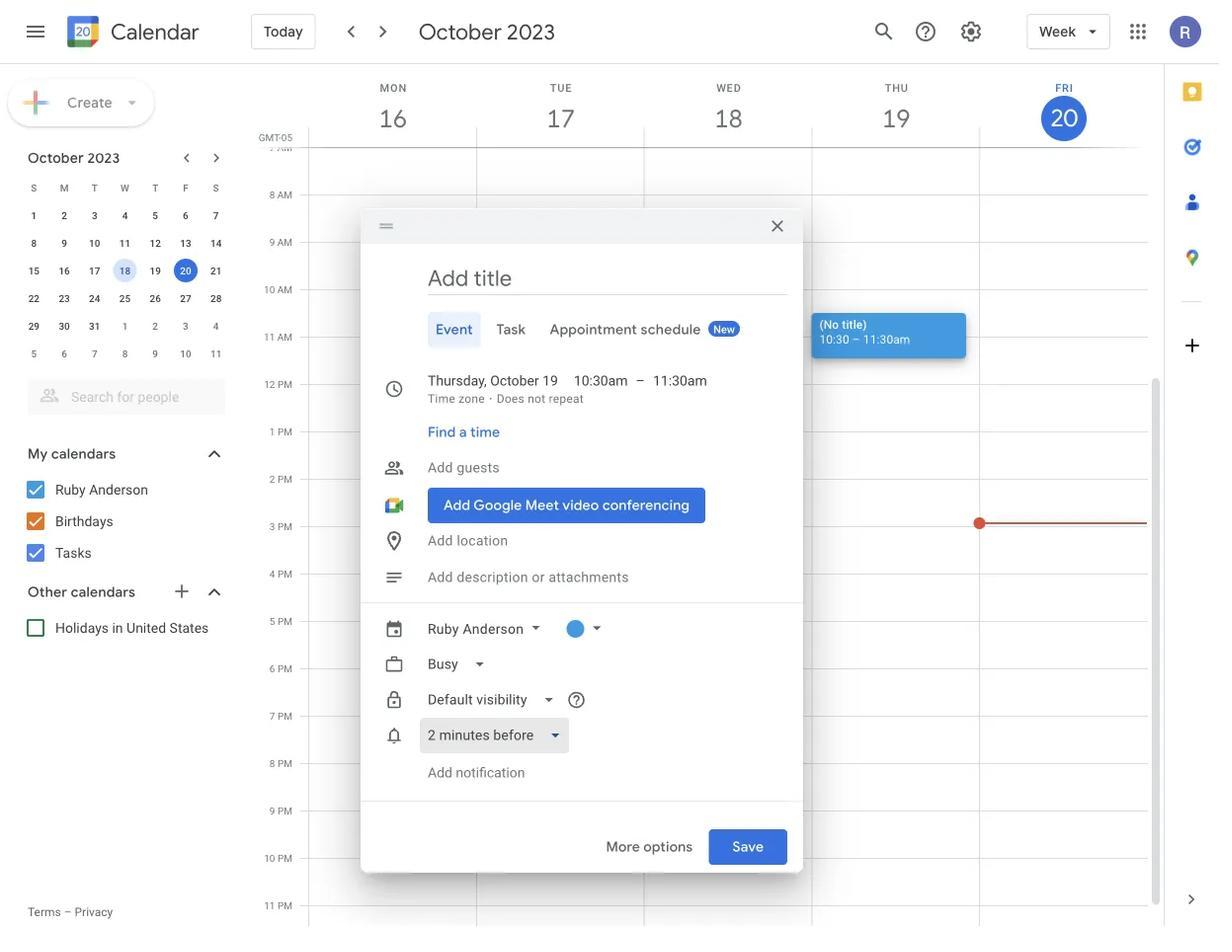 Task type: locate. For each thing, give the bounding box(es) containing it.
1 up 15 element
[[31, 209, 37, 221]]

row group
[[19, 202, 231, 368]]

9 for 9 am
[[269, 236, 275, 248]]

7 for november 7 element
[[92, 348, 97, 360]]

4 down 28 element
[[213, 320, 219, 332]]

t left w
[[92, 182, 98, 194]]

0 horizontal spatial tab list
[[376, 312, 788, 348]]

1 pm
[[270, 426, 292, 438]]

0 horizontal spatial 12
[[150, 237, 161, 249]]

3 pm
[[270, 521, 292, 533]]

8 pm
[[270, 758, 292, 770]]

11 for 11 am
[[264, 331, 275, 343]]

None field
[[420, 647, 502, 683], [420, 683, 571, 718], [420, 718, 577, 754], [420, 647, 502, 683], [420, 683, 571, 718], [420, 718, 577, 754]]

birthdays
[[55, 513, 113, 530]]

18 up 25
[[119, 265, 131, 277]]

7 pm from the top
[[278, 663, 292, 675]]

pm up 3 pm
[[278, 473, 292, 485]]

10 up 17 element
[[89, 237, 100, 249]]

3 row from the top
[[19, 229, 231, 257]]

2 horizontal spatial –
[[853, 333, 860, 346]]

pm down "9 pm"
[[278, 853, 292, 865]]

8 am
[[269, 189, 292, 201]]

0 vertical spatial ruby anderson
[[55, 482, 148, 498]]

1 down 12 pm
[[270, 426, 275, 438]]

0 horizontal spatial 6
[[61, 348, 67, 360]]

11 element
[[113, 231, 137, 255]]

0 vertical spatial 11:30am
[[864, 333, 911, 346]]

row
[[19, 174, 231, 202], [19, 202, 231, 229], [19, 229, 231, 257], [19, 257, 231, 285], [19, 285, 231, 312], [19, 312, 231, 340], [19, 340, 231, 368]]

5 am from the top
[[277, 331, 292, 343]]

7 down 6 pm
[[270, 710, 275, 722]]

14
[[210, 237, 222, 249]]

pm for 2 pm
[[278, 473, 292, 485]]

2 vertical spatial october
[[490, 373, 539, 389]]

add down add location
[[428, 570, 453, 586]]

1 horizontal spatial 1
[[122, 320, 128, 332]]

1 vertical spatial 5
[[31, 348, 37, 360]]

1 vertical spatial 11:30am
[[653, 373, 707, 389]]

5 down the 29 "element" at the top of page
[[31, 348, 37, 360]]

0 vertical spatial calendars
[[51, 446, 116, 463]]

19 inside 'column header'
[[881, 102, 909, 135]]

s
[[31, 182, 37, 194], [213, 182, 219, 194]]

17 down tue
[[546, 102, 574, 135]]

my calendars button
[[4, 439, 245, 470]]

guests
[[457, 460, 500, 476]]

0 horizontal spatial 20
[[180, 265, 191, 277]]

1 vertical spatial 20
[[180, 265, 191, 277]]

s left m
[[31, 182, 37, 194]]

9 inside november 9 element
[[153, 348, 158, 360]]

t left f
[[152, 182, 158, 194]]

16 link
[[370, 96, 416, 141]]

anderson down description
[[463, 621, 524, 637]]

calendars for my calendars
[[51, 446, 116, 463]]

12 pm
[[264, 378, 292, 390]]

wed
[[717, 82, 742, 94]]

1 pm from the top
[[278, 378, 292, 390]]

4 down 3 pm
[[270, 568, 275, 580]]

1 horizontal spatial s
[[213, 182, 219, 194]]

10 pm from the top
[[278, 805, 292, 817]]

1 horizontal spatial 17
[[546, 102, 574, 135]]

Add title text field
[[428, 264, 788, 293]]

19 link
[[874, 96, 919, 141]]

11:30am right 'to' element
[[653, 373, 707, 389]]

ruby up birthdays on the bottom
[[55, 482, 86, 498]]

1 vertical spatial 12
[[264, 378, 275, 390]]

1 horizontal spatial 4
[[213, 320, 219, 332]]

0 vertical spatial –
[[853, 333, 860, 346]]

19 down thu
[[881, 102, 909, 135]]

0 vertical spatial 20
[[1049, 103, 1077, 134]]

am up 12 pm
[[277, 331, 292, 343]]

3 pm from the top
[[278, 473, 292, 485]]

11:30am inside '(no title) 10:30 – 11:30am'
[[864, 333, 911, 346]]

19
[[881, 102, 909, 135], [150, 265, 161, 277], [543, 373, 558, 389]]

am down 8 am at the left top
[[277, 236, 292, 248]]

ruby anderson up birthdays on the bottom
[[55, 482, 148, 498]]

– inside '(no title) 10:30 – 11:30am'
[[853, 333, 860, 346]]

10
[[89, 237, 100, 249], [264, 284, 275, 295], [180, 348, 191, 360], [264, 853, 275, 865]]

9 up the 10 pm
[[270, 805, 275, 817]]

11 am
[[264, 331, 292, 343]]

0 vertical spatial 1
[[31, 209, 37, 221]]

pm up "9 pm"
[[278, 758, 292, 770]]

november 4 element
[[204, 314, 228, 338]]

10 am
[[264, 284, 292, 295]]

pm up 1 pm
[[278, 378, 292, 390]]

3
[[92, 209, 97, 221], [183, 320, 188, 332], [270, 521, 275, 533]]

0 horizontal spatial 17
[[89, 265, 100, 277]]

11 up 18 element
[[119, 237, 131, 249]]

ruby inside 'my calendars' list
[[55, 482, 86, 498]]

5 pm from the top
[[278, 568, 292, 580]]

5 inside grid
[[270, 616, 275, 627]]

7 row from the top
[[19, 340, 231, 368]]

add for add location
[[428, 533, 453, 549]]

calendars up in
[[71, 584, 135, 602]]

2 am from the top
[[277, 189, 292, 201]]

8
[[269, 189, 275, 201], [31, 237, 37, 249], [122, 348, 128, 360], [270, 758, 275, 770]]

2 vertical spatial –
[[64, 906, 72, 920]]

1 vertical spatial calendars
[[71, 584, 135, 602]]

–
[[853, 333, 860, 346], [636, 373, 645, 389], [64, 906, 72, 920]]

add inside add notification button
[[428, 765, 453, 782]]

2023 down "create"
[[87, 149, 120, 167]]

1 horizontal spatial anderson
[[463, 621, 524, 637]]

tab list
[[1165, 64, 1219, 873], [376, 312, 788, 348]]

9 down the november 2 element
[[153, 348, 158, 360]]

am for 11 am
[[277, 331, 292, 343]]

3 add from the top
[[428, 570, 453, 586]]

0 horizontal spatial anderson
[[89, 482, 148, 498]]

3 up november 10 element
[[183, 320, 188, 332]]

pm down 2 pm
[[278, 521, 292, 533]]

october 2023 up tue
[[419, 18, 555, 45]]

location
[[457, 533, 508, 549]]

6 up 7 pm on the bottom of the page
[[270, 663, 275, 675]]

8 up 15 element
[[31, 237, 37, 249]]

16
[[378, 102, 406, 135], [59, 265, 70, 277]]

8 down 7 am
[[269, 189, 275, 201]]

calendars
[[51, 446, 116, 463], [71, 584, 135, 602]]

1 horizontal spatial 6
[[183, 209, 188, 221]]

2 vertical spatial 6
[[270, 663, 275, 675]]

am down 7 am
[[277, 189, 292, 201]]

1 row from the top
[[19, 174, 231, 202]]

anderson inside 'my calendars' list
[[89, 482, 148, 498]]

1 vertical spatial 19
[[150, 265, 161, 277]]

am up 8 am at the left top
[[277, 141, 292, 153]]

1 vertical spatial 1
[[122, 320, 128, 332]]

row containing 1
[[19, 202, 231, 229]]

tue 17
[[546, 82, 574, 135]]

9 pm from the top
[[278, 758, 292, 770]]

calendars inside dropdown button
[[71, 584, 135, 602]]

row containing 15
[[19, 257, 231, 285]]

terms
[[28, 906, 61, 920]]

2 add from the top
[[428, 533, 453, 549]]

1 horizontal spatial 5
[[153, 209, 158, 221]]

17 element
[[83, 259, 106, 283]]

ruby anderson down description
[[428, 621, 524, 637]]

6 up 13 element
[[183, 209, 188, 221]]

week button
[[1027, 8, 1111, 55]]

1 horizontal spatial 19
[[543, 373, 558, 389]]

pm for 10 pm
[[278, 853, 292, 865]]

2 vertical spatial 19
[[543, 373, 558, 389]]

12
[[150, 237, 161, 249], [264, 378, 275, 390]]

– down title)
[[853, 333, 860, 346]]

17 inside row group
[[89, 265, 100, 277]]

(no title) 10:30 – 11:30am
[[820, 318, 911, 346]]

0 horizontal spatial 16
[[59, 265, 70, 277]]

2 horizontal spatial 6
[[270, 663, 275, 675]]

11 down 10 am
[[264, 331, 275, 343]]

f
[[183, 182, 188, 194]]

my calendars
[[28, 446, 116, 463]]

11 down 'november 4' element
[[210, 348, 222, 360]]

time
[[428, 392, 455, 406]]

november 10 element
[[174, 342, 198, 366]]

november 5 element
[[22, 342, 46, 366]]

0 horizontal spatial –
[[64, 906, 72, 920]]

6 down 30 element
[[61, 348, 67, 360]]

4 pm
[[270, 568, 292, 580]]

0 vertical spatial 5
[[153, 209, 158, 221]]

0 vertical spatial 16
[[378, 102, 406, 135]]

1 vertical spatial 16
[[59, 265, 70, 277]]

16 down mon
[[378, 102, 406, 135]]

0 horizontal spatial october 2023
[[28, 149, 120, 167]]

row down '25' element
[[19, 312, 231, 340]]

13 element
[[174, 231, 198, 255]]

row containing 5
[[19, 340, 231, 368]]

my calendars list
[[4, 474, 245, 569]]

1 vertical spatial 3
[[183, 320, 188, 332]]

pm up 7 pm on the bottom of the page
[[278, 663, 292, 675]]

1 horizontal spatial t
[[152, 182, 158, 194]]

10 up 11 am
[[264, 284, 275, 295]]

calendars inside dropdown button
[[51, 446, 116, 463]]

2023 up tue
[[507, 18, 555, 45]]

2 horizontal spatial 4
[[270, 568, 275, 580]]

20
[[1049, 103, 1077, 134], [180, 265, 191, 277]]

2 down 26 element
[[153, 320, 158, 332]]

row down november 1 element
[[19, 340, 231, 368]]

1 horizontal spatial october 2023
[[419, 18, 555, 45]]

8 up "9 pm"
[[270, 758, 275, 770]]

11 for 11 pm
[[264, 900, 275, 912]]

week
[[1040, 23, 1076, 41]]

2 vertical spatial 5
[[270, 616, 275, 627]]

pm up 2 pm
[[278, 426, 292, 438]]

1 horizontal spatial –
[[636, 373, 645, 389]]

8 for november 8 element
[[122, 348, 128, 360]]

add down find on the left
[[428, 460, 453, 476]]

5 up 6 pm
[[270, 616, 275, 627]]

7 down 31 element
[[92, 348, 97, 360]]

3 am from the top
[[277, 236, 292, 248]]

12 element
[[143, 231, 167, 255]]

grid
[[253, 64, 1164, 928]]

7 am
[[269, 141, 292, 153]]

11 down the 10 pm
[[264, 900, 275, 912]]

2 vertical spatial 3
[[270, 521, 275, 533]]

12 pm from the top
[[278, 900, 292, 912]]

add left notification
[[428, 765, 453, 782]]

4 up "11" element
[[122, 209, 128, 221]]

4 am from the top
[[277, 284, 292, 295]]

16 column header
[[308, 64, 477, 147]]

pm down 4 pm
[[278, 616, 292, 627]]

19 inside october 2023 grid
[[150, 265, 161, 277]]

28
[[210, 292, 222, 304]]

0 vertical spatial 12
[[150, 237, 161, 249]]

5 up the 12 element
[[153, 209, 158, 221]]

0 horizontal spatial s
[[31, 182, 37, 194]]

10 for 10 am
[[264, 284, 275, 295]]

2 down m
[[61, 209, 67, 221]]

1 horizontal spatial 12
[[264, 378, 275, 390]]

8 pm from the top
[[278, 710, 292, 722]]

12 inside october 2023 grid
[[150, 237, 161, 249]]

3 up 10 element
[[92, 209, 97, 221]]

12 up 19 element
[[150, 237, 161, 249]]

30 element
[[52, 314, 76, 338]]

add inside add guests dropdown button
[[428, 460, 453, 476]]

pm down 8 pm
[[278, 805, 292, 817]]

11:30am down title)
[[864, 333, 911, 346]]

1 vertical spatial –
[[636, 373, 645, 389]]

27 element
[[174, 287, 198, 310]]

pm down the 10 pm
[[278, 900, 292, 912]]

7 for 7 pm
[[270, 710, 275, 722]]

1 vertical spatial anderson
[[463, 621, 524, 637]]

october 2023 grid
[[19, 174, 231, 368]]

1 add from the top
[[428, 460, 453, 476]]

0 horizontal spatial 18
[[119, 265, 131, 277]]

find a time button
[[420, 415, 508, 451]]

1 vertical spatial 6
[[61, 348, 67, 360]]

0 vertical spatial 2
[[61, 209, 67, 221]]

11 for november 11 element
[[210, 348, 222, 360]]

2 vertical spatial 2
[[270, 473, 275, 485]]

0 vertical spatial anderson
[[89, 482, 148, 498]]

9 up 10 am
[[269, 236, 275, 248]]

2 horizontal spatial 1
[[270, 426, 275, 438]]

november 1 element
[[113, 314, 137, 338]]

pm for 11 pm
[[278, 900, 292, 912]]

add
[[428, 460, 453, 476], [428, 533, 453, 549], [428, 570, 453, 586], [428, 765, 453, 782]]

0 horizontal spatial ruby
[[55, 482, 86, 498]]

7 pm
[[270, 710, 292, 722]]

2 for 2 pm
[[270, 473, 275, 485]]

row down "11" element
[[19, 257, 231, 285]]

row down 18 element
[[19, 285, 231, 312]]

row up 18 element
[[19, 229, 231, 257]]

1 vertical spatial 17
[[89, 265, 100, 277]]

4 row from the top
[[19, 257, 231, 285]]

4 add from the top
[[428, 765, 453, 782]]

2023
[[507, 18, 555, 45], [87, 149, 120, 167]]

row down w
[[19, 202, 231, 229]]

18 element
[[113, 259, 137, 283]]

ruby anderson
[[55, 482, 148, 498], [428, 621, 524, 637]]

add left location
[[428, 533, 453, 549]]

19 up 26
[[150, 265, 161, 277]]

s right f
[[213, 182, 219, 194]]

tab list containing event
[[376, 312, 788, 348]]

10 up 11 pm
[[264, 853, 275, 865]]

20 down the fri
[[1049, 103, 1077, 134]]

2 horizontal spatial 2
[[270, 473, 275, 485]]

1 horizontal spatial 3
[[183, 320, 188, 332]]

november 8 element
[[113, 342, 137, 366]]

thu 19
[[881, 82, 909, 135]]

0 vertical spatial 19
[[881, 102, 909, 135]]

1 horizontal spatial 2023
[[507, 18, 555, 45]]

pm up 5 pm
[[278, 568, 292, 580]]

2 up 3 pm
[[270, 473, 275, 485]]

17
[[546, 102, 574, 135], [89, 265, 100, 277]]

18 down wed in the top of the page
[[713, 102, 742, 135]]

calendars right the my
[[51, 446, 116, 463]]

17 inside column header
[[546, 102, 574, 135]]

11
[[119, 237, 131, 249], [264, 331, 275, 343], [210, 348, 222, 360], [264, 900, 275, 912]]

31
[[89, 320, 100, 332]]

9 for 9 pm
[[270, 805, 275, 817]]

12 down 11 am
[[264, 378, 275, 390]]

16 up 23
[[59, 265, 70, 277]]

pm
[[278, 378, 292, 390], [278, 426, 292, 438], [278, 473, 292, 485], [278, 521, 292, 533], [278, 568, 292, 580], [278, 616, 292, 627], [278, 663, 292, 675], [278, 710, 292, 722], [278, 758, 292, 770], [278, 805, 292, 817], [278, 853, 292, 865], [278, 900, 292, 912]]

anderson down my calendars dropdown button
[[89, 482, 148, 498]]

6 row from the top
[[19, 312, 231, 340]]

5 row from the top
[[19, 285, 231, 312]]

2 row from the top
[[19, 202, 231, 229]]

am for 10 am
[[277, 284, 292, 295]]

2 vertical spatial 1
[[270, 426, 275, 438]]

25 element
[[113, 287, 137, 310]]

1
[[31, 209, 37, 221], [122, 320, 128, 332], [270, 426, 275, 438]]

pm down 6 pm
[[278, 710, 292, 722]]

19 column header
[[812, 64, 980, 147]]

november 7 element
[[83, 342, 106, 366]]

10 down the november 3 element
[[180, 348, 191, 360]]

10 for 10 element
[[89, 237, 100, 249]]

ruby
[[55, 482, 86, 498], [428, 621, 459, 637]]

20 up 27 on the top
[[180, 265, 191, 277]]

8 down november 1 element
[[122, 348, 128, 360]]

1 am from the top
[[277, 141, 292, 153]]

ruby down description
[[428, 621, 459, 637]]

3 down 2 pm
[[270, 521, 275, 533]]

7 up 14 element
[[213, 209, 219, 221]]

0 horizontal spatial 5
[[31, 348, 37, 360]]

10 for november 10 element
[[180, 348, 191, 360]]

1 down '25' element
[[122, 320, 128, 332]]

11 pm from the top
[[278, 853, 292, 865]]

1 t from the left
[[92, 182, 98, 194]]

Search for people text field
[[40, 379, 213, 415]]

1 vertical spatial 18
[[119, 265, 131, 277]]

0 vertical spatial 18
[[713, 102, 742, 135]]

2 horizontal spatial 19
[[881, 102, 909, 135]]

am for 8 am
[[277, 189, 292, 201]]

1 horizontal spatial 18
[[713, 102, 742, 135]]

1 horizontal spatial 11:30am
[[864, 333, 911, 346]]

main drawer image
[[24, 20, 47, 43]]

new
[[713, 324, 735, 336]]

0 vertical spatial october 2023
[[419, 18, 555, 45]]

1 horizontal spatial 20
[[1049, 103, 1077, 134]]

7 left 05
[[269, 141, 275, 153]]

gmt-05
[[259, 131, 292, 143]]

– right the terms link at the left of the page
[[64, 906, 72, 920]]

row up "11" element
[[19, 174, 231, 202]]

wed 18
[[713, 82, 742, 135]]

october 2023
[[419, 18, 555, 45], [28, 149, 120, 167]]

0 vertical spatial 3
[[92, 209, 97, 221]]

1 vertical spatial 2
[[153, 320, 158, 332]]

other calendars button
[[4, 577, 245, 609]]

pm for 8 pm
[[278, 758, 292, 770]]

4 for 4 pm
[[270, 568, 275, 580]]

None search field
[[0, 372, 245, 415]]

4 pm from the top
[[278, 521, 292, 533]]

add guests button
[[420, 451, 788, 486]]

1 for 1 pm
[[270, 426, 275, 438]]

6 pm from the top
[[278, 616, 292, 627]]

11:30am
[[864, 333, 911, 346], [653, 373, 707, 389]]

create
[[67, 94, 113, 112]]

12 for 12
[[150, 237, 161, 249]]

0 horizontal spatial t
[[92, 182, 98, 194]]

4 for 'november 4' element
[[213, 320, 219, 332]]

grid containing 16
[[253, 64, 1164, 928]]

1 horizontal spatial 2
[[153, 320, 158, 332]]

0 horizontal spatial 19
[[150, 265, 161, 277]]

0 horizontal spatial ruby anderson
[[55, 482, 148, 498]]

05
[[281, 131, 292, 143]]

1 vertical spatial 2023
[[87, 149, 120, 167]]

am down "9 am"
[[277, 284, 292, 295]]

2 horizontal spatial 3
[[270, 521, 275, 533]]

– right 10:30am
[[636, 373, 645, 389]]

2 vertical spatial 4
[[270, 568, 275, 580]]

october 2023 up m
[[28, 149, 120, 167]]

does not repeat
[[497, 392, 584, 406]]

a
[[459, 424, 467, 442]]

2 pm from the top
[[278, 426, 292, 438]]

anderson
[[89, 482, 148, 498], [463, 621, 524, 637]]

19 up does not repeat at the top of page
[[543, 373, 558, 389]]

0 vertical spatial ruby
[[55, 482, 86, 498]]

17 up 24
[[89, 265, 100, 277]]

pm for 1 pm
[[278, 426, 292, 438]]

add notification
[[428, 765, 525, 782]]

7
[[269, 141, 275, 153], [213, 209, 219, 221], [92, 348, 97, 360], [270, 710, 275, 722]]

november 2 element
[[143, 314, 167, 338]]

1 horizontal spatial 16
[[378, 102, 406, 135]]

1 vertical spatial 4
[[213, 320, 219, 332]]

8 for 8 am
[[269, 189, 275, 201]]

privacy link
[[75, 906, 113, 920]]

18 link
[[706, 96, 751, 141]]

1 vertical spatial ruby
[[428, 621, 459, 637]]

20 inside cell
[[180, 265, 191, 277]]

zone
[[459, 392, 485, 406]]

am for 9 am
[[277, 236, 292, 248]]

1 horizontal spatial ruby anderson
[[428, 621, 524, 637]]

5 pm
[[270, 616, 292, 627]]

16 inside mon 16
[[378, 102, 406, 135]]



Task type: describe. For each thing, give the bounding box(es) containing it.
pm for 12 pm
[[278, 378, 292, 390]]

today button
[[251, 8, 316, 55]]

holidays
[[55, 620, 109, 636]]

fri 20
[[1049, 82, 1077, 134]]

10 element
[[83, 231, 106, 255]]

15
[[28, 265, 40, 277]]

calendar element
[[63, 12, 199, 55]]

states
[[170, 620, 209, 636]]

0 horizontal spatial 2023
[[87, 149, 120, 167]]

mon
[[380, 82, 407, 94]]

6 for november 6 element
[[61, 348, 67, 360]]

9 pm
[[270, 805, 292, 817]]

to element
[[636, 372, 645, 391]]

add for add description or attachments
[[428, 570, 453, 586]]

21 element
[[204, 259, 228, 283]]

gmt-
[[259, 131, 281, 143]]

15 element
[[22, 259, 46, 283]]

23
[[59, 292, 70, 304]]

0 horizontal spatial 11:30am
[[653, 373, 707, 389]]

2 for the november 2 element
[[153, 320, 158, 332]]

time
[[470, 424, 500, 442]]

add for add notification
[[428, 765, 453, 782]]

add description or attachments
[[428, 570, 629, 586]]

1 vertical spatial october 2023
[[28, 149, 120, 167]]

find
[[428, 424, 456, 442]]

calendars for other calendars
[[71, 584, 135, 602]]

thursday, october 19
[[428, 373, 558, 389]]

30
[[59, 320, 70, 332]]

description
[[457, 570, 528, 586]]

– for terms – privacy
[[64, 906, 72, 920]]

25
[[119, 292, 131, 304]]

1 horizontal spatial tab list
[[1165, 64, 1219, 873]]

20 inside column header
[[1049, 103, 1077, 134]]

thu
[[885, 82, 909, 94]]

24
[[89, 292, 100, 304]]

privacy
[[75, 906, 113, 920]]

0 vertical spatial 2023
[[507, 18, 555, 45]]

0 vertical spatial 4
[[122, 209, 128, 221]]

0 horizontal spatial 3
[[92, 209, 97, 221]]

november 9 element
[[143, 342, 167, 366]]

other
[[28, 584, 67, 602]]

today
[[264, 23, 303, 41]]

8 for 8 pm
[[270, 758, 275, 770]]

17 column header
[[476, 64, 645, 147]]

calendar heading
[[107, 18, 199, 46]]

fri
[[1056, 82, 1074, 94]]

pm for 3 pm
[[278, 521, 292, 533]]

united
[[127, 620, 166, 636]]

ruby anderson inside 'my calendars' list
[[55, 482, 148, 498]]

2 pm
[[270, 473, 292, 485]]

calendar
[[111, 18, 199, 46]]

mon 16
[[378, 82, 407, 135]]

w
[[121, 182, 129, 194]]

18 column header
[[644, 64, 813, 147]]

26
[[150, 292, 161, 304]]

29
[[28, 320, 40, 332]]

in
[[112, 620, 123, 636]]

row group containing 1
[[19, 202, 231, 368]]

schedule
[[641, 321, 701, 339]]

pm for 6 pm
[[278, 663, 292, 675]]

24 element
[[83, 287, 106, 310]]

27
[[180, 292, 191, 304]]

does
[[497, 392, 525, 406]]

title)
[[842, 318, 867, 332]]

3 for 3 pm
[[270, 521, 275, 533]]

20 cell
[[171, 257, 201, 285]]

add guests
[[428, 460, 500, 476]]

2 s from the left
[[213, 182, 219, 194]]

10 for 10 pm
[[264, 853, 275, 865]]

11 pm
[[264, 900, 292, 912]]

time zone
[[428, 392, 485, 406]]

event
[[436, 321, 473, 339]]

9 for november 9 element
[[153, 348, 158, 360]]

pm for 7 pm
[[278, 710, 292, 722]]

5 for 5 pm
[[270, 616, 275, 627]]

22 element
[[22, 287, 46, 310]]

– for 10:30am – 11:30am
[[636, 373, 645, 389]]

add notification button
[[420, 750, 533, 797]]

18 inside wed 18
[[713, 102, 742, 135]]

not
[[528, 392, 546, 406]]

appointment schedule
[[550, 321, 701, 339]]

18 cell
[[110, 257, 140, 285]]

my
[[28, 446, 48, 463]]

20 link
[[1042, 96, 1087, 141]]

pm for 9 pm
[[278, 805, 292, 817]]

create button
[[8, 79, 154, 126]]

m
[[60, 182, 69, 194]]

new element
[[709, 321, 740, 337]]

add other calendars image
[[172, 582, 192, 602]]

0 vertical spatial 6
[[183, 209, 188, 221]]

3 for the november 3 element
[[183, 320, 188, 332]]

appointment
[[550, 321, 637, 339]]

29 element
[[22, 314, 46, 338]]

6 pm
[[270, 663, 292, 675]]

26 element
[[143, 287, 167, 310]]

add for add guests
[[428, 460, 453, 476]]

18 inside cell
[[119, 265, 131, 277]]

(no
[[820, 318, 839, 332]]

6 for 6 pm
[[270, 663, 275, 675]]

find a time
[[428, 424, 500, 442]]

14 element
[[204, 231, 228, 255]]

28 element
[[204, 287, 228, 310]]

holidays in united states
[[55, 620, 209, 636]]

other calendars
[[28, 584, 135, 602]]

10:30am
[[574, 373, 628, 389]]

am for 7 am
[[277, 141, 292, 153]]

add location
[[428, 533, 508, 549]]

0 horizontal spatial 1
[[31, 209, 37, 221]]

tasks
[[55, 545, 92, 561]]

21
[[210, 265, 222, 277]]

5 for november 5 element
[[31, 348, 37, 360]]

pm for 5 pm
[[278, 616, 292, 627]]

or
[[532, 570, 545, 586]]

row containing 8
[[19, 229, 231, 257]]

10:30
[[820, 333, 850, 346]]

task button
[[489, 312, 534, 348]]

7 for 7 am
[[269, 141, 275, 153]]

event button
[[428, 312, 481, 348]]

16 element
[[52, 259, 76, 283]]

1 for november 1 element
[[122, 320, 128, 332]]

task
[[497, 321, 526, 339]]

row containing s
[[19, 174, 231, 202]]

2 t from the left
[[152, 182, 158, 194]]

17 link
[[538, 96, 584, 141]]

19 element
[[143, 259, 167, 283]]

row containing 22
[[19, 285, 231, 312]]

pm for 4 pm
[[278, 568, 292, 580]]

23 element
[[52, 287, 76, 310]]

13
[[180, 237, 191, 249]]

9 up the 16 element
[[61, 237, 67, 249]]

0 vertical spatial october
[[419, 18, 502, 45]]

10 pm
[[264, 853, 292, 865]]

row containing 29
[[19, 312, 231, 340]]

12 for 12 pm
[[264, 378, 275, 390]]

november 11 element
[[204, 342, 228, 366]]

20, today element
[[174, 259, 198, 283]]

terms link
[[28, 906, 61, 920]]

november 3 element
[[174, 314, 198, 338]]

repeat
[[549, 392, 584, 406]]

22
[[28, 292, 40, 304]]

1 vertical spatial ruby anderson
[[428, 621, 524, 637]]

attachments
[[549, 570, 629, 586]]

11 for "11" element
[[119, 237, 131, 249]]

20 column header
[[979, 64, 1148, 147]]

31 element
[[83, 314, 106, 338]]

settings menu image
[[960, 20, 983, 43]]

1 s from the left
[[31, 182, 37, 194]]

1 horizontal spatial ruby
[[428, 621, 459, 637]]

terms – privacy
[[28, 906, 113, 920]]

1 vertical spatial october
[[28, 149, 84, 167]]

november 6 element
[[52, 342, 76, 366]]

9 am
[[269, 236, 292, 248]]

tue
[[550, 82, 572, 94]]

16 inside row
[[59, 265, 70, 277]]

0 horizontal spatial 2
[[61, 209, 67, 221]]



Task type: vqa. For each thing, say whether or not it's contained in the screenshot.


